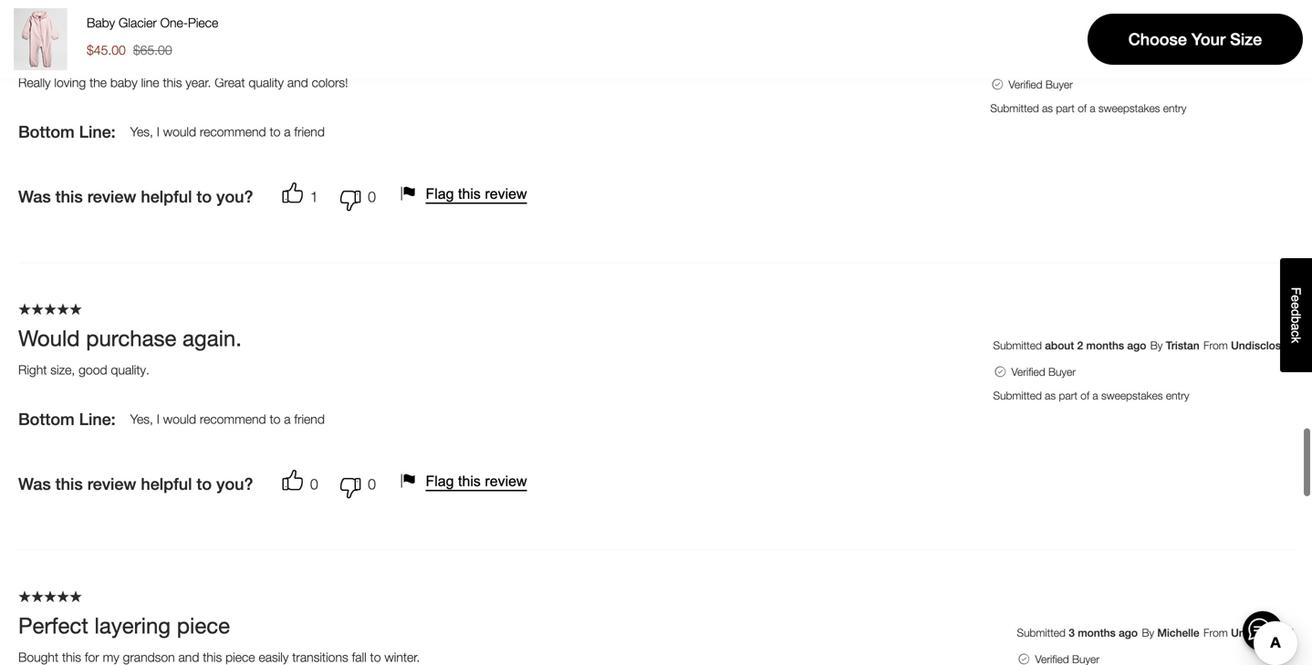 Task type: describe. For each thing, give the bounding box(es) containing it.
0 vertical spatial 1
[[1074, 52, 1081, 64]]

flag this review button for would purchase again.
[[398, 470, 534, 492]]

part for can't wait for the spring colors!
[[1056, 102, 1075, 115]]

quality.
[[111, 362, 150, 377]]

f e e d b a c k
[[1289, 287, 1304, 343]]

buyer for can't wait for the spring colors!
[[1046, 78, 1073, 91]]

yes, i would recommend to a friend for for
[[130, 124, 325, 139]]

2 from from the top
[[1204, 339, 1228, 352]]

tristan
[[1166, 339, 1200, 352]]

k
[[1289, 337, 1304, 343]]

1 vertical spatial by
[[1151, 339, 1163, 352]]

a inside button
[[1289, 324, 1304, 331]]

bottom line: for can't
[[18, 122, 116, 142]]

by for month
[[1142, 52, 1154, 64]]

f
[[1289, 287, 1304, 295]]

sweepstakes for would purchase again.
[[1101, 389, 1163, 402]]

verified buyer for would purchase again.
[[1012, 366, 1076, 378]]

you? for again.
[[216, 475, 253, 494]]

would for again.
[[163, 412, 196, 427]]

choose
[[1129, 30, 1187, 49]]

as for would purchase again.
[[1045, 389, 1056, 402]]

year.
[[186, 75, 211, 90]]

helpful for for
[[141, 187, 192, 206]]

about 1 month ago by michelle from undisclosed
[[1042, 52, 1294, 64]]

easily
[[259, 650, 289, 665]]

was this review helpful to you? for purchase
[[18, 475, 253, 494]]

perfect
[[18, 612, 88, 638]]

can't
[[18, 37, 71, 63]]

0 for can't wait for the spring colors!
[[368, 188, 376, 205]]

size
[[1230, 30, 1262, 49]]

friend for can't wait for the spring colors!
[[294, 124, 325, 139]]

ago for month
[[1119, 52, 1138, 64]]

transitions
[[292, 650, 348, 665]]

0 vertical spatial months
[[1086, 339, 1124, 352]]

recommend for again.
[[200, 412, 266, 427]]

1 e from the top
[[1289, 295, 1304, 302]]

yes, for again.
[[130, 412, 153, 427]]

bottom for can't
[[18, 122, 75, 142]]

perfect layering piece
[[18, 612, 230, 638]]

choose your size
[[1129, 30, 1262, 49]]

layering
[[94, 612, 171, 638]]

right size, good quality.
[[18, 362, 150, 377]]

$45.00
[[87, 42, 126, 57]]

friend for would purchase again.
[[294, 412, 325, 427]]

sweepstakes for can't wait for the spring colors!
[[1099, 102, 1160, 115]]

submitted as part of a sweepstakes entry for can't wait for the spring colors!
[[991, 102, 1187, 115]]

submitted as part of a sweepstakes entry for would purchase again.
[[993, 389, 1189, 402]]

1 vertical spatial and
[[178, 650, 199, 665]]

i for for
[[157, 124, 160, 139]]

recommend for for
[[200, 124, 266, 139]]

wait
[[77, 37, 117, 63]]

1 vertical spatial months
[[1078, 627, 1116, 639]]

0 vertical spatial colors!
[[260, 37, 325, 63]]

flag this review button for can't wait for the spring colors!
[[398, 183, 534, 205]]

good
[[79, 362, 107, 377]]

helpful for again.
[[141, 475, 192, 494]]

line
[[141, 75, 159, 90]]

f e e d b a c k button
[[1280, 258, 1312, 372]]

part for would purchase again.
[[1059, 389, 1078, 402]]

glacier
[[119, 15, 157, 30]]

0 button for would purchase again.
[[326, 466, 383, 502]]

purchase
[[86, 325, 176, 351]]

size,
[[50, 362, 75, 377]]

verified buyer for can't wait for the spring colors!
[[1009, 78, 1073, 91]]

flag for can't wait for the spring colors!
[[426, 186, 454, 202]]

b
[[1289, 316, 1304, 324]]

loving
[[54, 75, 86, 90]]

yes, i would recommend to a friend for again.
[[130, 412, 325, 427]]

1 vertical spatial about
[[1045, 339, 1074, 352]]

by for months
[[1142, 627, 1154, 639]]

michelle for month
[[1157, 52, 1200, 64]]

my
[[103, 650, 119, 665]]

grandson
[[123, 650, 175, 665]]



Task type: vqa. For each thing, say whether or not it's contained in the screenshot.
Join XPLR Pass™ link on the right
no



Task type: locate. For each thing, give the bounding box(es) containing it.
i down the purchase
[[157, 412, 160, 427]]

bottom line: for would
[[18, 410, 116, 429]]

3 undisclosed from the top
[[1231, 627, 1294, 639]]

was for can't
[[18, 187, 51, 206]]

1 vertical spatial buyer
[[1049, 366, 1076, 378]]

1 horizontal spatial 1
[[1074, 52, 1081, 64]]

0 button for can't wait for the spring colors!
[[326, 178, 383, 215]]

choose your size button
[[1088, 14, 1303, 65]]

fall
[[352, 650, 367, 665]]

about
[[1042, 52, 1071, 64], [1045, 339, 1074, 352]]

0 vertical spatial flag
[[426, 186, 454, 202]]

1 horizontal spatial and
[[287, 75, 308, 90]]

2 bottom line: from the top
[[18, 410, 116, 429]]

1 vertical spatial submitted as part of a sweepstakes entry
[[993, 389, 1189, 402]]

1 vertical spatial the
[[89, 75, 107, 90]]

michelle for months
[[1157, 627, 1200, 639]]

1 vertical spatial verified buyer
[[1012, 366, 1076, 378]]

ago left tristan
[[1127, 339, 1146, 352]]

baby glacier one-piece
[[87, 15, 218, 30]]

1 michelle from the top
[[1157, 52, 1200, 64]]

flag this review for would purchase again.
[[426, 473, 527, 490]]

as
[[1042, 102, 1053, 115], [1045, 389, 1056, 402]]

by
[[1142, 52, 1154, 64], [1151, 339, 1163, 352], [1142, 627, 1154, 639]]

0 vertical spatial bottom line:
[[18, 122, 116, 142]]

2 helpful from the top
[[141, 475, 192, 494]]

2 vertical spatial ago
[[1119, 627, 1138, 639]]

and right grandson
[[178, 650, 199, 665]]

0 vertical spatial yes,
[[130, 124, 153, 139]]

2 vertical spatial by
[[1142, 627, 1154, 639]]

0 vertical spatial flag this review
[[426, 186, 527, 202]]

was
[[18, 187, 51, 206], [18, 475, 51, 494]]

your
[[1192, 30, 1226, 49]]

2 was this review helpful to you? from the top
[[18, 475, 253, 494]]

1 you? from the top
[[216, 187, 253, 206]]

recommend
[[200, 124, 266, 139], [200, 412, 266, 427]]

1 bottom line: from the top
[[18, 122, 116, 142]]

verified buyer
[[1009, 78, 1073, 91], [1012, 366, 1076, 378]]

1 vertical spatial yes, i would recommend to a friend
[[130, 412, 325, 427]]

c
[[1289, 331, 1304, 337]]

1 would from the top
[[163, 124, 196, 139]]

submitted
[[991, 102, 1039, 115], [993, 339, 1042, 352], [993, 389, 1042, 402], [1017, 627, 1066, 639]]

a
[[1090, 102, 1096, 115], [284, 124, 291, 139], [1289, 324, 1304, 331], [1093, 389, 1098, 402], [284, 412, 291, 427]]

1 flag this review from the top
[[426, 186, 527, 202]]

ago
[[1119, 52, 1138, 64], [1127, 339, 1146, 352], [1119, 627, 1138, 639]]

0 vertical spatial piece
[[177, 612, 230, 638]]

2 yes, i would recommend to a friend from the top
[[130, 412, 325, 427]]

quality
[[249, 75, 284, 90]]

2 e from the top
[[1289, 302, 1304, 309]]

submitted 3 months ago by michelle from undisclosed
[[1017, 627, 1294, 639]]

yes, for for
[[130, 124, 153, 139]]

0 vertical spatial buyer
[[1046, 78, 1073, 91]]

0 vertical spatial about
[[1042, 52, 1071, 64]]

piece
[[188, 15, 218, 30]]

0 vertical spatial michelle
[[1157, 52, 1200, 64]]

month
[[1084, 52, 1116, 64]]

1 vertical spatial line:
[[79, 410, 116, 429]]

0 vertical spatial would
[[163, 124, 196, 139]]

0 vertical spatial of
[[1078, 102, 1087, 115]]

3 from from the top
[[1204, 627, 1228, 639]]

recommend down great
[[200, 124, 266, 139]]

entry for would purchase again.
[[1166, 389, 1189, 402]]

buyer
[[1046, 78, 1073, 91], [1049, 366, 1076, 378]]

flag
[[426, 186, 454, 202], [426, 473, 454, 490]]

1 vertical spatial bottom
[[18, 410, 75, 429]]

of
[[1078, 102, 1087, 115], [1081, 389, 1090, 402]]

0 vertical spatial as
[[1042, 102, 1053, 115]]

you?
[[216, 187, 253, 206], [216, 475, 253, 494]]

line: for purchase
[[79, 410, 116, 429]]

1 vertical spatial part
[[1059, 389, 1078, 402]]

flag this review for can't wait for the spring colors!
[[426, 186, 527, 202]]

would down again.
[[163, 412, 196, 427]]

0 horizontal spatial for
[[85, 650, 99, 665]]

1 vertical spatial i
[[157, 412, 160, 427]]

one-
[[160, 15, 188, 30]]

0
[[368, 188, 376, 205], [310, 475, 318, 493], [368, 475, 376, 493]]

1 yes, i would recommend to a friend from the top
[[130, 124, 325, 139]]

for
[[123, 37, 150, 63], [85, 650, 99, 665]]

0 vertical spatial recommend
[[200, 124, 266, 139]]

from for about 1 month ago by michelle from undisclosed
[[1204, 52, 1228, 64]]

bottom for would
[[18, 410, 75, 429]]

entry
[[1163, 102, 1187, 115], [1166, 389, 1189, 402]]

was for would
[[18, 475, 51, 494]]

2 friend from the top
[[294, 412, 325, 427]]

1
[[1074, 52, 1081, 64], [310, 188, 318, 205]]

entry for can't wait for the spring colors!
[[1163, 102, 1187, 115]]

2 flag this review from the top
[[426, 473, 527, 490]]

0 vertical spatial flag this review button
[[398, 183, 534, 205]]

submitted as part of a sweepstakes entry down 2
[[993, 389, 1189, 402]]

0 button
[[326, 178, 383, 215], [282, 466, 326, 502], [326, 466, 383, 502]]

about left month
[[1042, 52, 1071, 64]]

1 was this review helpful to you? from the top
[[18, 187, 253, 206]]

0 vertical spatial the
[[156, 37, 187, 63]]

recommend down again.
[[200, 412, 266, 427]]

0 vertical spatial submitted as part of a sweepstakes entry
[[991, 102, 1187, 115]]

flag this review button
[[398, 183, 534, 205], [398, 470, 534, 492]]

and
[[287, 75, 308, 90], [178, 650, 199, 665]]

0 vertical spatial ago
[[1119, 52, 1138, 64]]

e up d
[[1289, 295, 1304, 302]]

0 for would purchase again.
[[368, 475, 376, 493]]

ago for months
[[1119, 627, 1138, 639]]

0 vertical spatial i
[[157, 124, 160, 139]]

by left tristan
[[1151, 339, 1163, 352]]

0 vertical spatial was
[[18, 187, 51, 206]]

$65.00
[[133, 42, 172, 57]]

yes, i would recommend to a friend down great
[[130, 124, 325, 139]]

sweepstakes down month
[[1099, 102, 1160, 115]]

0 vertical spatial sweepstakes
[[1099, 102, 1160, 115]]

verified
[[1009, 78, 1043, 91], [1012, 366, 1045, 378]]

1 vertical spatial sweepstakes
[[1101, 389, 1163, 402]]

1 vertical spatial flag
[[426, 473, 454, 490]]

0 horizontal spatial and
[[178, 650, 199, 665]]

flag this review
[[426, 186, 527, 202], [426, 473, 527, 490]]

2 recommend from the top
[[200, 412, 266, 427]]

0 vertical spatial bottom
[[18, 122, 75, 142]]

0 vertical spatial was this review helpful to you?
[[18, 187, 253, 206]]

of for would purchase again.
[[1081, 389, 1090, 402]]

1 vertical spatial entry
[[1166, 389, 1189, 402]]

0 vertical spatial verified buyer
[[1009, 78, 1073, 91]]

as for can't wait for the spring colors!
[[1042, 102, 1053, 115]]

1 vertical spatial flag this review button
[[398, 470, 534, 492]]

1 vertical spatial helpful
[[141, 475, 192, 494]]

undisclosed for about 1 month ago by michelle from undisclosed
[[1231, 52, 1294, 64]]

colors! up the quality
[[260, 37, 325, 63]]

the left baby
[[89, 75, 107, 90]]

helpful
[[141, 187, 192, 206], [141, 475, 192, 494]]

1 vertical spatial you?
[[216, 475, 253, 494]]

2 yes, from the top
[[130, 412, 153, 427]]

1 vertical spatial for
[[85, 650, 99, 665]]

undisclosed for submitted 3 months ago by michelle from undisclosed
[[1231, 627, 1294, 639]]

bought this for my grandson and this piece easily transitions fall to winter.
[[18, 650, 420, 665]]

was this review helpful to you? for wait
[[18, 187, 253, 206]]

spring
[[193, 37, 253, 63]]

for left my
[[85, 650, 99, 665]]

of down month
[[1078, 102, 1087, 115]]

to
[[270, 124, 280, 139], [197, 187, 212, 206], [270, 412, 280, 427], [197, 475, 212, 494], [370, 650, 381, 665]]

sweepstakes down submitted about 2 months ago by tristan from undisclosed
[[1101, 389, 1163, 402]]

0 horizontal spatial the
[[89, 75, 107, 90]]

really
[[18, 75, 51, 90]]

1 yes, from the top
[[130, 124, 153, 139]]

friend
[[294, 124, 325, 139], [294, 412, 325, 427]]

1 vertical spatial undisclosed
[[1231, 339, 1294, 352]]

2 flag this review button from the top
[[398, 470, 534, 492]]

1 helpful from the top
[[141, 187, 192, 206]]

you? for for
[[216, 187, 253, 206]]

can't wait for the spring colors!
[[18, 37, 325, 63]]

baby
[[110, 75, 138, 90]]

for for my
[[85, 650, 99, 665]]

1 was from the top
[[18, 187, 51, 206]]

0 vertical spatial yes, i would recommend to a friend
[[130, 124, 325, 139]]

1 flag from the top
[[426, 186, 454, 202]]

0 vertical spatial by
[[1142, 52, 1154, 64]]

1 friend from the top
[[294, 124, 325, 139]]

really loving the baby line this year. great quality and colors!
[[18, 75, 348, 90]]

1 inside button
[[310, 188, 318, 205]]

again.
[[183, 325, 242, 351]]

1 vertical spatial yes,
[[130, 412, 153, 427]]

right
[[18, 362, 47, 377]]

submitted as part of a sweepstakes entry down month
[[991, 102, 1187, 115]]

of down 2
[[1081, 389, 1090, 402]]

0 vertical spatial undisclosed
[[1231, 52, 1294, 64]]

would
[[163, 124, 196, 139], [163, 412, 196, 427]]

1 bottom from the top
[[18, 122, 75, 142]]

1 vertical spatial bottom line:
[[18, 410, 116, 429]]

e up b
[[1289, 302, 1304, 309]]

of for can't wait for the spring colors!
[[1078, 102, 1087, 115]]

2
[[1077, 339, 1083, 352]]

submitted as part of a sweepstakes entry
[[991, 102, 1187, 115], [993, 389, 1189, 402]]

0 vertical spatial for
[[123, 37, 150, 63]]

0 vertical spatial verified
[[1009, 78, 1043, 91]]

0 vertical spatial from
[[1204, 52, 1228, 64]]

1 line: from the top
[[79, 122, 116, 142]]

1 vertical spatial ago
[[1127, 339, 1146, 352]]

from for submitted 3 months ago by michelle from undisclosed
[[1204, 627, 1228, 639]]

piece
[[177, 612, 230, 638], [226, 650, 255, 665]]

undisclosed
[[1231, 52, 1294, 64], [1231, 339, 1294, 352], [1231, 627, 1294, 639]]

1 vertical spatial 1
[[310, 188, 318, 205]]

1 vertical spatial from
[[1204, 339, 1228, 352]]

i
[[157, 124, 160, 139], [157, 412, 160, 427]]

for down glacier
[[123, 37, 150, 63]]

flag for would purchase again.
[[426, 473, 454, 490]]

2 line: from the top
[[79, 410, 116, 429]]

i for again.
[[157, 412, 160, 427]]

entry down tristan
[[1166, 389, 1189, 402]]

1 vertical spatial was
[[18, 475, 51, 494]]

1 vertical spatial flag this review
[[426, 473, 527, 490]]

ago right '3'
[[1119, 627, 1138, 639]]

entry down "about 1 month ago by michelle from undisclosed"
[[1163, 102, 1187, 115]]

2 flag from the top
[[426, 473, 454, 490]]

0 vertical spatial entry
[[1163, 102, 1187, 115]]

bottom down right
[[18, 410, 75, 429]]

part
[[1056, 102, 1075, 115], [1059, 389, 1078, 402]]

bought
[[18, 650, 58, 665]]

2 bottom from the top
[[18, 410, 75, 429]]

1 vertical spatial colors!
[[312, 75, 348, 90]]

0 vertical spatial friend
[[294, 124, 325, 139]]

e
[[1289, 295, 1304, 302], [1289, 302, 1304, 309]]

1 undisclosed from the top
[[1231, 52, 1294, 64]]

1 vertical spatial would
[[163, 412, 196, 427]]

from
[[1204, 52, 1228, 64], [1204, 339, 1228, 352], [1204, 627, 1228, 639]]

2 was from the top
[[18, 475, 51, 494]]

yes, i would recommend to a friend down again.
[[130, 412, 325, 427]]

piece left easily
[[226, 650, 255, 665]]

1 vertical spatial was this review helpful to you?
[[18, 475, 253, 494]]

bottom line: down the size,
[[18, 410, 116, 429]]

1 vertical spatial piece
[[226, 650, 255, 665]]

would purchase again.
[[18, 325, 242, 351]]

months right '3'
[[1078, 627, 1116, 639]]

line: down baby
[[79, 122, 116, 142]]

bottom down really
[[18, 122, 75, 142]]

1 from from the top
[[1204, 52, 1228, 64]]

https://images.thenorthface.com/is/image/thenorthface/nf0a84mf_rs4_hero?$color swatch$ image
[[9, 8, 71, 70]]

yes,
[[130, 124, 153, 139], [130, 412, 153, 427]]

yes, i would recommend to a friend
[[130, 124, 325, 139], [130, 412, 325, 427]]

michelle
[[1157, 52, 1200, 64], [1157, 627, 1200, 639]]

1 vertical spatial as
[[1045, 389, 1056, 402]]

line: for wait
[[79, 122, 116, 142]]

submitted about 2 months ago by tristan from undisclosed
[[993, 339, 1294, 352]]

bottom line:
[[18, 122, 116, 142], [18, 410, 116, 429]]

2 you? from the top
[[216, 475, 253, 494]]

1 i from the top
[[157, 124, 160, 139]]

bottom line: down "loving"
[[18, 122, 116, 142]]

2 michelle from the top
[[1157, 627, 1200, 639]]

sweepstakes
[[1099, 102, 1160, 115], [1101, 389, 1163, 402]]

1 horizontal spatial the
[[156, 37, 187, 63]]

verified for can't wait for the spring colors!
[[1009, 78, 1043, 91]]

buyer for would purchase again.
[[1049, 366, 1076, 378]]

would
[[18, 325, 80, 351]]

1 horizontal spatial for
[[123, 37, 150, 63]]

months
[[1086, 339, 1124, 352], [1078, 627, 1116, 639]]

d
[[1289, 309, 1304, 316]]

for for the
[[123, 37, 150, 63]]

would down really loving the baby line this year. great quality and colors!
[[163, 124, 196, 139]]

winter.
[[385, 650, 420, 665]]

0 vertical spatial part
[[1056, 102, 1075, 115]]

by down choose
[[1142, 52, 1154, 64]]

months right 2
[[1086, 339, 1124, 352]]

yes, down line
[[130, 124, 153, 139]]

3
[[1069, 627, 1075, 639]]

1 vertical spatial michelle
[[1157, 627, 1200, 639]]

by right '3'
[[1142, 627, 1154, 639]]

2 vertical spatial from
[[1204, 627, 1228, 639]]

great
[[215, 75, 245, 90]]

2 would from the top
[[163, 412, 196, 427]]

yes, down quality. on the bottom left of the page
[[130, 412, 153, 427]]

2 vertical spatial undisclosed
[[1231, 627, 1294, 639]]

colors!
[[260, 37, 325, 63], [312, 75, 348, 90]]

1 vertical spatial verified
[[1012, 366, 1045, 378]]

this
[[163, 75, 182, 90], [458, 186, 481, 202], [55, 187, 83, 206], [458, 473, 481, 490], [55, 475, 83, 494], [62, 650, 81, 665], [203, 650, 222, 665]]

1 vertical spatial of
[[1081, 389, 1090, 402]]

2 i from the top
[[157, 412, 160, 427]]

was this review helpful to you?
[[18, 187, 253, 206], [18, 475, 253, 494]]

line: down good
[[79, 410, 116, 429]]

1 flag this review button from the top
[[398, 183, 534, 205]]

1 recommend from the top
[[200, 124, 266, 139]]

line:
[[79, 122, 116, 142], [79, 410, 116, 429]]

verified for would purchase again.
[[1012, 366, 1045, 378]]

1 vertical spatial friend
[[294, 412, 325, 427]]

and right the quality
[[287, 75, 308, 90]]

ago right month
[[1119, 52, 1138, 64]]

piece up bought this for my grandson and this piece easily transitions fall to winter.
[[177, 612, 230, 638]]

0 vertical spatial helpful
[[141, 187, 192, 206]]

2 undisclosed from the top
[[1231, 339, 1294, 352]]

1 vertical spatial recommend
[[200, 412, 266, 427]]

bottom
[[18, 122, 75, 142], [18, 410, 75, 429]]

colors! right the quality
[[312, 75, 348, 90]]

baby
[[87, 15, 115, 30]]

i down line
[[157, 124, 160, 139]]

would for for
[[163, 124, 196, 139]]

0 vertical spatial and
[[287, 75, 308, 90]]

about left 2
[[1045, 339, 1074, 352]]

0 vertical spatial line:
[[79, 122, 116, 142]]

0 vertical spatial you?
[[216, 187, 253, 206]]

0 horizontal spatial 1
[[310, 188, 318, 205]]

the down the one-
[[156, 37, 187, 63]]

1 button
[[282, 178, 326, 215]]



